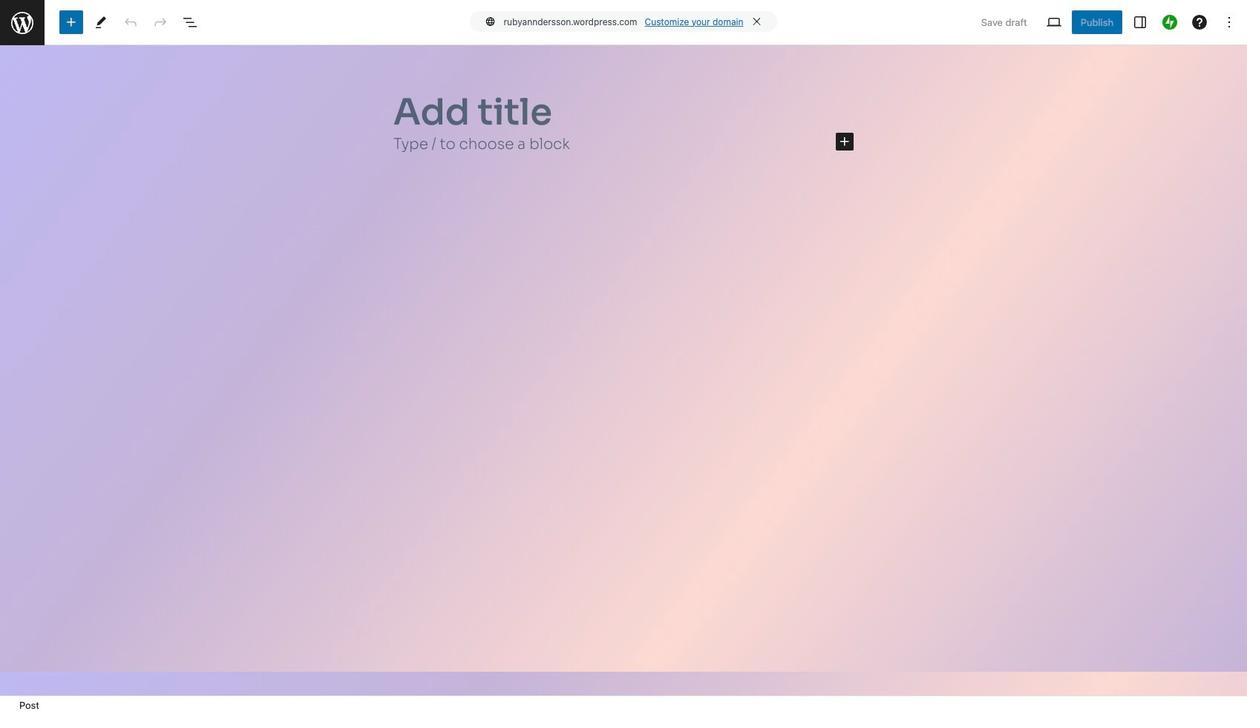 Task type: locate. For each thing, give the bounding box(es) containing it.
tools image
[[92, 13, 110, 31]]

toggle block inserter image
[[62, 13, 80, 31]]

help image
[[1191, 13, 1209, 31]]

jetpack image
[[1163, 15, 1177, 30]]

settings image
[[1131, 13, 1149, 31]]

view image
[[1045, 13, 1063, 31]]

redo image
[[151, 13, 169, 31]]



Task type: describe. For each thing, give the bounding box(es) containing it.
undo image
[[122, 13, 140, 31]]

document overview image
[[181, 13, 199, 31]]

editor content region
[[0, 45, 1247, 696]]

options image
[[1220, 13, 1238, 31]]



